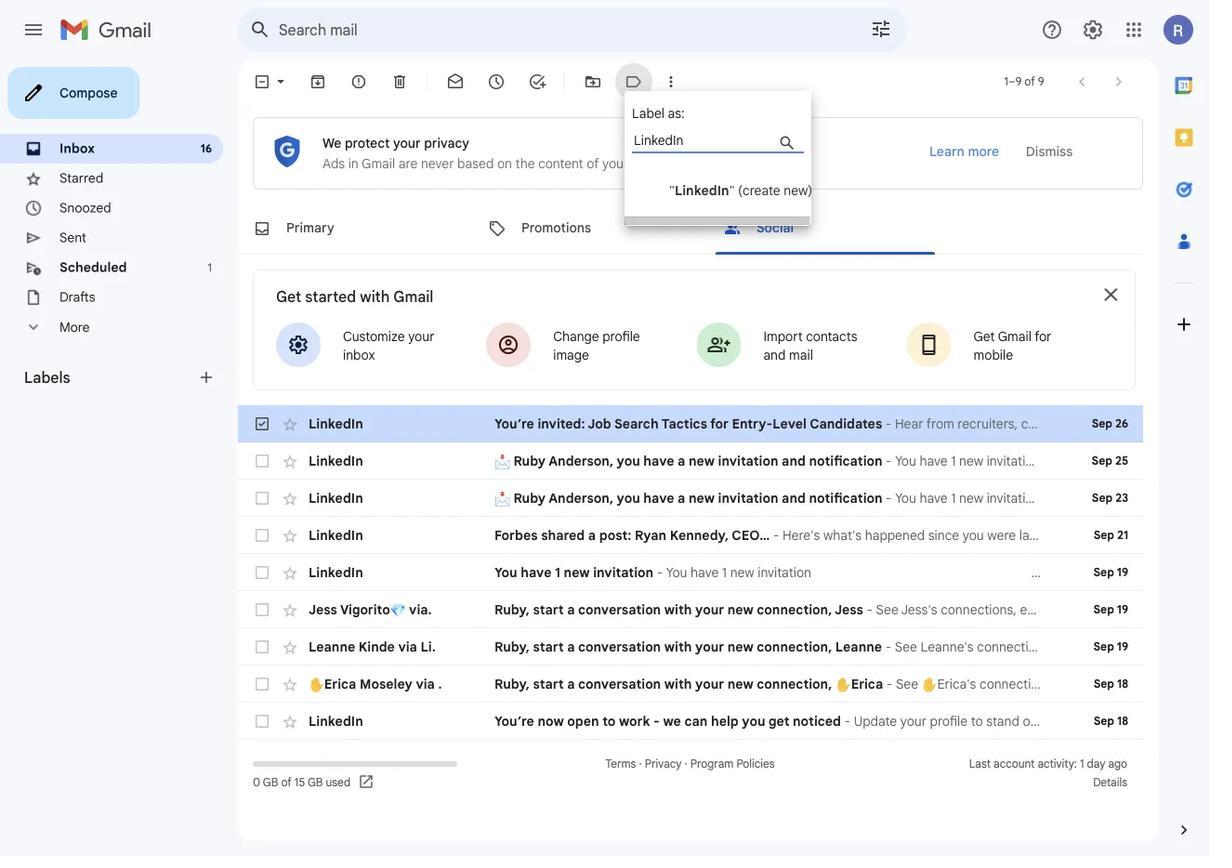 Task type: describe. For each thing, give the bounding box(es) containing it.
15 ͏ from the left
[[858, 564, 862, 581]]

2 9 from the left
[[1038, 75, 1045, 89]]

your up can
[[696, 676, 725, 692]]

inbox tip region
[[253, 117, 1144, 190]]

snoozed link
[[60, 200, 111, 216]]

labels
[[24, 368, 70, 387]]

change profile image
[[553, 329, 640, 363]]

connection, for leanne
[[757, 639, 832, 655]]

get for get started with gmail
[[276, 287, 302, 306]]

snoozed
[[60, 200, 111, 216]]

27 ͏ from the left
[[898, 564, 902, 581]]

1 gb from the left
[[263, 776, 278, 790]]

69 ͏ from the left
[[1038, 564, 1042, 581]]

advanced search options image
[[863, 10, 900, 47]]

20 ͏ from the left
[[875, 564, 878, 581]]

and inside import contacts and mail
[[764, 347, 786, 363]]

87 ͏ from the left
[[1098, 564, 1102, 581]]

19 for ruby, start a conversation with your new connection, leanne -
[[1118, 640, 1129, 654]]

83 ͏ from the left
[[1085, 564, 1088, 581]]

3 start from the top
[[533, 676, 564, 692]]

social
[[757, 220, 794, 236]]

ruby, start a conversation with your new connection, leanne -
[[495, 639, 895, 655]]

archive image
[[309, 73, 327, 91]]

row containing jess vigorito
[[238, 591, 1144, 629]]

sep 21
[[1094, 529, 1129, 543]]

linkedin for sep 18
[[309, 713, 363, 730]]

📩 image
[[495, 491, 510, 507]]

61 ͏ from the left
[[1012, 564, 1015, 581]]

1 inside last account activity: 1 day ago details
[[1081, 757, 1085, 771]]

noticed
[[793, 713, 842, 730]]

ads
[[323, 156, 345, 172]]

76 ͏ from the left
[[1062, 564, 1065, 581]]

9 row from the top
[[238, 703, 1144, 740]]

0
[[253, 776, 260, 790]]

29 ͏ from the left
[[905, 564, 908, 581]]

more
[[60, 319, 90, 335]]

based
[[458, 156, 494, 172]]

2 ͏ from the left
[[815, 564, 818, 581]]

41 ͏ from the left
[[945, 564, 948, 581]]

1 " from the left
[[670, 182, 675, 199]]

moseley
[[360, 676, 413, 692]]

content
[[539, 156, 584, 172]]

34 ͏ from the left
[[922, 564, 925, 581]]

via for kinde
[[398, 639, 417, 655]]

label as:
[[632, 105, 685, 121]]

compose
[[60, 85, 118, 101]]

contacts
[[806, 329, 858, 345]]

1 – 9 of 9
[[1005, 75, 1045, 89]]

delete image
[[391, 73, 409, 91]]

37 ͏ from the left
[[932, 564, 935, 581]]

51 ͏ from the left
[[978, 564, 982, 581]]

invitation down post:
[[593, 564, 654, 581]]

as:
[[668, 105, 685, 121]]

39 ͏ from the left
[[938, 564, 942, 581]]

1 9 from the left
[[1016, 75, 1022, 89]]

more
[[968, 143, 1000, 160]]

(create
[[738, 182, 781, 199]]

move to image
[[584, 73, 603, 91]]

dismiss
[[1026, 143, 1073, 160]]

55 ͏ from the left
[[992, 564, 995, 581]]

starred
[[60, 170, 103, 186]]

56 ͏ from the left
[[995, 564, 998, 581]]

mark as read image
[[446, 73, 465, 91]]

18 ͏ from the left
[[868, 564, 872, 581]]

with up customize on the top left
[[360, 287, 390, 306]]

entry-
[[732, 416, 773, 432]]

32 ͏ from the left
[[915, 564, 918, 581]]

2 gb from the left
[[308, 776, 323, 790]]

new)
[[784, 182, 813, 199]]

sent
[[60, 230, 86, 246]]

💎 image
[[390, 603, 406, 619]]

labels navigation
[[0, 60, 238, 856]]

your up are
[[393, 135, 421, 151]]

33 ͏ from the left
[[918, 564, 922, 581]]

7 ͏ from the left
[[832, 564, 835, 581]]

71 ͏ from the left
[[1045, 564, 1048, 581]]

53 ͏ from the left
[[985, 564, 988, 581]]

help
[[711, 713, 739, 730]]

jess vigorito
[[309, 602, 390, 618]]

leanne kinde via li.
[[309, 639, 436, 655]]

policies
[[737, 757, 775, 771]]

label
[[632, 105, 665, 121]]

9 ͏ from the left
[[838, 564, 842, 581]]

get started with gmail main content
[[238, 104, 1144, 740]]

📩 image
[[495, 454, 510, 470]]

2 leanne from the left
[[836, 639, 883, 655]]

1 horizontal spatial tab list
[[1159, 60, 1211, 789]]

shared
[[541, 527, 585, 544]]

2 ✋ image from the left
[[922, 677, 938, 693]]

3 connection, from the top
[[757, 676, 832, 692]]

follow link to manage storage image
[[358, 774, 377, 792]]

2 jess from the left
[[835, 602, 864, 618]]

now
[[538, 713, 564, 730]]

1 jess from the left
[[309, 602, 338, 618]]

have down kennedy,
[[691, 564, 719, 581]]

a for ruby, start a conversation with your new connection, leanne -
[[567, 639, 575, 655]]

1 row from the top
[[238, 405, 1144, 443]]

13 ͏ from the left
[[852, 564, 855, 581]]

1 leanne from the left
[[309, 639, 355, 655]]

40 ͏ from the left
[[942, 564, 945, 581]]

18 for you're now open to work - we can help you get noticed
[[1118, 715, 1129, 729]]

43 ͏ from the left
[[952, 564, 955, 581]]

14 ͏ from the left
[[855, 564, 858, 581]]

52 ͏ from the left
[[982, 564, 985, 581]]

sep for ruby, start a conversation with your new connection, jess
[[1094, 603, 1115, 617]]

activity:
[[1038, 757, 1078, 771]]

emails.
[[632, 156, 673, 172]]

last
[[970, 757, 991, 771]]

sep 18 for you're now open to work - we can help you get noticed
[[1094, 715, 1129, 729]]

terms
[[606, 757, 636, 771]]

60 ͏ from the left
[[1008, 564, 1012, 581]]

vigorito
[[340, 602, 390, 618]]

labels heading
[[24, 368, 197, 387]]

tactics
[[662, 416, 708, 432]]

0 gb of 15 gb used
[[253, 776, 351, 790]]

add to tasks image
[[528, 73, 547, 91]]

ryan
[[635, 527, 667, 544]]

job
[[588, 416, 612, 432]]

have up ryan
[[644, 490, 675, 506]]

search mail image
[[244, 13, 277, 46]]

6 ͏ from the left
[[828, 564, 832, 581]]

5 row from the top
[[238, 554, 1144, 591]]

drafts
[[60, 289, 95, 305]]

we protect your privacy ads in gmail are never based on the content of your emails.
[[323, 135, 673, 172]]

26
[[1116, 417, 1129, 431]]

never
[[421, 156, 454, 172]]

settings image
[[1082, 19, 1105, 41]]

we
[[663, 713, 681, 730]]

you're for you're invited: job search tactics for entry-level candidates -
[[495, 416, 535, 432]]

you're for you're now open to work - we can help you get noticed -
[[495, 713, 535, 730]]

primary
[[286, 220, 334, 236]]

68 ͏ from the left
[[1035, 564, 1038, 581]]

86 ͏ from the left
[[1095, 564, 1098, 581]]

57 ͏ from the left
[[998, 564, 1002, 581]]

the
[[516, 156, 535, 172]]

ruby for sep 23
[[514, 490, 546, 506]]

sep for ruby, start a conversation with your new connection,
[[1094, 677, 1115, 691]]

open
[[568, 713, 599, 730]]

via for moseley
[[416, 676, 435, 692]]

new up help
[[728, 676, 754, 692]]

sent link
[[60, 230, 86, 246]]

74 ͏ from the left
[[1055, 564, 1058, 581]]

new up ruby, start a conversation with your new connection, leanne - at the bottom of the page
[[728, 602, 754, 618]]

customize your inbox
[[343, 329, 435, 363]]

sep 18 for ruby, start a conversation with your new connection,
[[1094, 677, 1129, 691]]

ruby for sep 25
[[514, 453, 546, 469]]

dismiss button
[[1013, 135, 1087, 168]]

sep for you have 1 new invitation
[[1094, 566, 1115, 580]]

post:
[[600, 527, 632, 544]]

59 ͏ from the left
[[1005, 564, 1008, 581]]

row containing erica moseley via .
[[238, 666, 1144, 703]]

conversation for ruby, start a conversation with your new connection, leanne
[[578, 639, 661, 655]]

we
[[323, 135, 342, 151]]

.
[[438, 676, 442, 692]]

24 ͏ from the left
[[888, 564, 892, 581]]

54 ͏ from the left
[[988, 564, 992, 581]]

2 " from the left
[[730, 182, 735, 199]]

you for sep 25
[[617, 453, 640, 469]]

2 you from the left
[[666, 564, 688, 581]]

" linkedin " (create new)
[[670, 182, 813, 199]]

a for ruby, start a conversation with your new connection, jess -
[[567, 602, 575, 618]]

inbox
[[60, 140, 95, 157]]

see
[[896, 676, 919, 692]]

72 ͏ from the left
[[1048, 564, 1052, 581]]

erica for erica moseley via .
[[324, 676, 357, 692]]

4 row from the top
[[238, 517, 1144, 554]]

candidates
[[810, 416, 883, 432]]

program
[[691, 757, 734, 771]]

in
[[348, 156, 359, 172]]

22 ͏ from the left
[[882, 564, 885, 581]]

erica moseley via .
[[324, 676, 442, 692]]

social tab
[[709, 203, 943, 255]]

inbox link
[[60, 140, 95, 157]]

58 ͏ from the left
[[1002, 564, 1005, 581]]

get
[[769, 713, 790, 730]]

1 · from the left
[[639, 757, 642, 771]]

for inside row
[[711, 416, 729, 432]]

anderson, for sep 23
[[549, 490, 614, 506]]

19 for ruby, start a conversation with your new connection, jess -
[[1118, 603, 1129, 617]]

customize
[[343, 329, 405, 345]]

row containing leanne kinde via li.
[[238, 629, 1144, 666]]

66 ͏ from the left
[[1028, 564, 1032, 581]]

8 ͏ from the left
[[835, 564, 838, 581]]

46 ͏ from the left
[[962, 564, 965, 581]]

30 ͏ from the left
[[908, 564, 912, 581]]

start for ruby, start a conversation with your new connection, leanne
[[533, 639, 564, 655]]

learn more
[[930, 143, 1000, 160]]

get started with gmail
[[276, 287, 434, 306]]

import
[[764, 329, 803, 345]]

63 ͏ from the left
[[1018, 564, 1022, 581]]

sep for you're now open to work - we can help you get noticed
[[1094, 715, 1115, 729]]

28 ͏ from the left
[[902, 564, 905, 581]]

73 ͏ from the left
[[1052, 564, 1055, 581]]

forbes
[[495, 527, 538, 544]]

sep 25
[[1092, 454, 1129, 468]]

kinde
[[359, 639, 395, 655]]

35 ͏ from the left
[[925, 564, 928, 581]]

23
[[1116, 491, 1129, 505]]

12 ͏ from the left
[[848, 564, 852, 581]]

image
[[553, 347, 589, 363]]

70 ͏ from the left
[[1042, 564, 1045, 581]]

invited:
[[538, 416, 585, 432]]

can
[[685, 713, 708, 730]]

privacy
[[645, 757, 682, 771]]



Task type: vqa. For each thing, say whether or not it's contained in the screenshot.
Has attachment
no



Task type: locate. For each thing, give the bounding box(es) containing it.
–
[[1009, 75, 1016, 89]]

import contacts and mail
[[764, 329, 858, 363]]

0 vertical spatial ruby
[[514, 453, 546, 469]]

0 vertical spatial conversation
[[578, 602, 661, 618]]

1 vertical spatial ruby anderson, you have a new invitation and notification
[[510, 490, 883, 506]]

23 ͏ from the left
[[885, 564, 888, 581]]

with down ruby, start a conversation with your new connection, jess -
[[665, 639, 692, 655]]

your inside customize your inbox
[[408, 329, 435, 345]]

2 · from the left
[[685, 757, 688, 771]]

85 ͏ from the left
[[1092, 564, 1095, 581]]

to
[[603, 713, 616, 730]]

· right terms link
[[639, 757, 642, 771]]

with up you're now open to work - we can help you get noticed -
[[665, 676, 692, 692]]

2 vertical spatial connection,
[[757, 676, 832, 692]]

erica for erica
[[851, 676, 884, 692]]

compose button
[[7, 67, 140, 119]]

2 vertical spatial of
[[281, 776, 292, 790]]

ruby right 📩 image at bottom left
[[514, 453, 546, 469]]

details
[[1094, 776, 1128, 790]]

starred link
[[60, 170, 103, 186]]

have down the search
[[644, 453, 675, 469]]

footer containing terms
[[238, 755, 1144, 792]]

1 horizontal spatial get
[[974, 329, 995, 345]]

get up the mobile
[[974, 329, 995, 345]]

1 horizontal spatial of
[[587, 156, 599, 172]]

ruby anderson, you have a new invitation and notification down the you're invited: job search tactics for entry-level candidates -
[[510, 453, 883, 469]]

2 sep 18 from the top
[[1094, 715, 1129, 729]]

Search mail text field
[[279, 20, 818, 39]]

start for ruby, start a conversation with your new connection, jess
[[533, 602, 564, 618]]

0 vertical spatial 19
[[1118, 566, 1129, 580]]

0 vertical spatial sep 18
[[1094, 677, 1129, 691]]

terms link
[[606, 757, 636, 771]]

sep 19 for ruby, start a conversation with your new connection, jess -
[[1094, 603, 1129, 617]]

1 vertical spatial ruby
[[514, 490, 546, 506]]

0 vertical spatial anderson,
[[549, 453, 614, 469]]

1 horizontal spatial for
[[1035, 329, 1052, 345]]

promotions
[[522, 220, 591, 236]]

1 vertical spatial and
[[782, 453, 806, 469]]

via left .
[[416, 676, 435, 692]]

linkedin for sep 21
[[309, 527, 363, 544]]

primary tab
[[238, 203, 471, 255]]

62 ͏ from the left
[[1015, 564, 1018, 581]]

2 ruby anderson, you have a new invitation and notification from the top
[[510, 490, 883, 506]]

2 you're from the top
[[495, 713, 535, 730]]

via.
[[406, 602, 432, 618]]

gb right 15
[[308, 776, 323, 790]]

9 up dismiss button
[[1016, 75, 1022, 89]]

you up forbes shared a post: ryan kennedy, ceo… -
[[617, 490, 640, 506]]

anderson, down job
[[549, 453, 614, 469]]

2 ruby from the top
[[514, 490, 546, 506]]

1 vertical spatial connection,
[[757, 639, 832, 655]]

0 horizontal spatial tab list
[[238, 203, 1144, 255]]

1 vertical spatial for
[[711, 416, 729, 432]]

None search field
[[238, 7, 908, 52]]

linkedin for sep 23
[[309, 490, 363, 506]]

ruby, start a conversation with your new connection, jess -
[[495, 602, 876, 618]]

sep for forbes shared a post: ryan kennedy, ceo…
[[1094, 529, 1115, 543]]

gmail up the mobile
[[999, 329, 1032, 345]]

2 start from the top
[[533, 639, 564, 655]]

3 ruby, from the top
[[495, 676, 530, 692]]

0 horizontal spatial "
[[670, 182, 675, 199]]

3 conversation from the top
[[578, 676, 661, 692]]

gmail up customize your inbox
[[394, 287, 434, 306]]

tab list
[[1159, 60, 1211, 789], [238, 203, 1144, 255]]

16 ͏ from the left
[[862, 564, 865, 581]]

sep 23
[[1092, 491, 1129, 505]]

1 vertical spatial ruby,
[[495, 639, 530, 655]]

" left (create on the right top
[[730, 182, 735, 199]]

1 ✋ image from the left
[[309, 677, 324, 693]]

2 vertical spatial conversation
[[578, 676, 661, 692]]

main menu image
[[22, 19, 45, 41]]

of
[[1025, 75, 1036, 89], [587, 156, 599, 172], [281, 776, 292, 790]]

1 vertical spatial you're
[[495, 713, 535, 730]]

li.
[[421, 639, 436, 655]]

new down ruby, start a conversation with your new connection, jess -
[[728, 639, 754, 655]]

4 ͏ from the left
[[822, 564, 825, 581]]

you for sep 23
[[617, 490, 640, 506]]

✋ image down 'leanne kinde via li.'
[[309, 677, 324, 693]]

linkedin for sep 19
[[309, 564, 363, 581]]

0 vertical spatial and
[[764, 347, 786, 363]]

you
[[617, 453, 640, 469], [617, 490, 640, 506], [742, 713, 766, 730]]

21 ͏ from the left
[[878, 564, 882, 581]]

1 horizontal spatial 9
[[1038, 75, 1045, 89]]

for inside get gmail for mobile
[[1035, 329, 1052, 345]]

leanne up ✋ image
[[836, 639, 883, 655]]

erica left moseley on the bottom left
[[324, 676, 357, 692]]

program policies link
[[691, 757, 775, 771]]

tab list right 26
[[1159, 60, 1211, 789]]

2 ruby, from the top
[[495, 639, 530, 655]]

0 vertical spatial you're
[[495, 416, 535, 432]]

1 horizontal spatial ·
[[685, 757, 688, 771]]

new down shared
[[564, 564, 590, 581]]

1 horizontal spatial jess
[[835, 602, 864, 618]]

0 vertical spatial ruby anderson, you have a new invitation and notification
[[510, 453, 883, 469]]

profile
[[603, 329, 640, 345]]

forbes shared a post: ryan kennedy, ceo… -
[[495, 527, 783, 544]]

42 ͏ from the left
[[948, 564, 952, 581]]

you left get
[[742, 713, 766, 730]]

more button
[[0, 312, 223, 342]]

1 horizontal spatial erica
[[851, 676, 884, 692]]

0 vertical spatial gmail
[[362, 156, 395, 172]]

1 vertical spatial 19
[[1118, 603, 1129, 617]]

6 row from the top
[[238, 591, 1144, 629]]

erica left see
[[851, 676, 884, 692]]

have down 'forbes'
[[521, 564, 552, 581]]

None checkbox
[[253, 452, 272, 471], [253, 489, 272, 508], [253, 601, 272, 619], [253, 638, 272, 657], [253, 675, 272, 694], [253, 452, 272, 471], [253, 489, 272, 508], [253, 601, 272, 619], [253, 638, 272, 657], [253, 675, 272, 694]]

48 ͏ from the left
[[968, 564, 972, 581]]

1 vertical spatial notification
[[809, 490, 883, 506]]

2 vertical spatial ruby,
[[495, 676, 530, 692]]

47 ͏ from the left
[[965, 564, 968, 581]]

mobile
[[974, 347, 1014, 363]]

2 anderson, from the top
[[549, 490, 614, 506]]

anderson, up shared
[[549, 490, 614, 506]]

and for sep 25
[[782, 453, 806, 469]]

account
[[994, 757, 1035, 771]]

1 start from the top
[[533, 602, 564, 618]]

jess down you have 1 new invitation - you have 1 new invitation ͏ ͏ ͏ ͏ ͏ ͏ ͏ ͏ ͏ ͏ ͏ ͏ ͏ ͏ ͏ ͏ ͏ ͏ ͏ ͏ ͏ ͏ ͏ ͏ ͏ ͏ ͏ ͏ ͏ ͏ ͏ ͏ ͏ ͏ ͏ ͏ ͏ ͏ ͏ ͏ ͏ ͏ ͏ ͏ ͏ ͏ ͏ ͏ ͏ ͏ ͏ ͏ ͏ ͏ ͏ ͏ ͏ ͏ ͏ ͏ ͏ ͏ ͏ ͏ ͏ ͏ ͏ ͏ ͏ ͏ ͏ ͏ ͏ ͏ ͏ ͏ ͏ ͏ ͏ ͏ ͏ ͏ ͏ ͏ ͏ ͏ ͏ ͏
[[835, 602, 864, 618]]

2 conversation from the top
[[578, 639, 661, 655]]

10 ͏ from the left
[[842, 564, 845, 581]]

tab list containing primary
[[238, 203, 1144, 255]]

you're left now
[[495, 713, 535, 730]]

2 row from the top
[[238, 443, 1144, 480]]

of inside we protect your privacy ads in gmail are never based on the content of your emails.
[[587, 156, 599, 172]]

you have 1 new invitation - you have 1 new invitation ͏ ͏ ͏ ͏ ͏ ͏ ͏ ͏ ͏ ͏ ͏ ͏ ͏ ͏ ͏ ͏ ͏ ͏ ͏ ͏ ͏ ͏ ͏ ͏ ͏ ͏ ͏ ͏ ͏ ͏ ͏ ͏ ͏ ͏ ͏ ͏ ͏ ͏ ͏ ͏ ͏ ͏ ͏ ͏ ͏ ͏ ͏ ͏ ͏ ͏ ͏ ͏ ͏ ͏ ͏ ͏ ͏ ͏ ͏ ͏ ͏ ͏ ͏ ͏ ͏ ͏ ͏ ͏ ͏ ͏ ͏ ͏ ͏ ͏ ͏ ͏ ͏ ͏ ͏ ͏ ͏ ͏ ͏ ͏ ͏ ͏ ͏ ͏
[[495, 564, 1105, 581]]

get inside get gmail for mobile
[[974, 329, 995, 345]]

gmail down protect
[[362, 156, 395, 172]]

36 ͏ from the left
[[928, 564, 932, 581]]

82 ͏ from the left
[[1082, 564, 1085, 581]]

38 ͏ from the left
[[935, 564, 938, 581]]

1 horizontal spatial ✋ image
[[922, 677, 938, 693]]

with up ruby, start a conversation with your new connection, leanne - at the bottom of the page
[[665, 602, 692, 618]]

11 ͏ from the left
[[845, 564, 848, 581]]

a for ruby, start a conversation with your new connection,
[[567, 676, 575, 692]]

get gmail for mobile
[[974, 329, 1052, 363]]

78 ͏ from the left
[[1068, 564, 1072, 581]]

1 vertical spatial sep 18
[[1094, 715, 1129, 729]]

81 ͏ from the left
[[1078, 564, 1082, 581]]

gmail inside get gmail for mobile
[[999, 329, 1032, 345]]

1 vertical spatial anderson,
[[549, 490, 614, 506]]

connection, for jess
[[757, 602, 832, 618]]

gmail image
[[60, 11, 161, 48]]

new up kennedy,
[[689, 490, 715, 506]]

notification for sep 25
[[809, 453, 883, 469]]

row
[[238, 405, 1144, 443], [238, 443, 1144, 480], [238, 480, 1144, 517], [238, 517, 1144, 554], [238, 554, 1144, 591], [238, 591, 1144, 629], [238, 629, 1144, 666], [238, 666, 1144, 703], [238, 703, 1144, 740]]

sep 19 for ruby, start a conversation with your new connection, leanne -
[[1094, 640, 1129, 654]]

0 horizontal spatial ·
[[639, 757, 642, 771]]

sep 19 for you have 1 new invitation - you have 1 new invitation ͏ ͏ ͏ ͏ ͏ ͏ ͏ ͏ ͏ ͏ ͏ ͏ ͏ ͏ ͏ ͏ ͏ ͏ ͏ ͏ ͏ ͏ ͏ ͏ ͏ ͏ ͏ ͏ ͏ ͏ ͏ ͏ ͏ ͏ ͏ ͏ ͏ ͏ ͏ ͏ ͏ ͏ ͏ ͏ ͏ ͏ ͏ ͏ ͏ ͏ ͏ ͏ ͏ ͏ ͏ ͏ ͏ ͏ ͏ ͏ ͏ ͏ ͏ ͏ ͏ ͏ ͏ ͏ ͏ ͏ ͏ ͏ ͏ ͏ ͏ ͏ ͏ ͏ ͏ ͏ ͏ ͏ ͏ ͏ ͏ ͏ ͏ ͏
[[1094, 566, 1129, 580]]

1 vertical spatial you
[[617, 490, 640, 506]]

2 vertical spatial you
[[742, 713, 766, 730]]

report spam image
[[350, 73, 368, 91]]

65 ͏ from the left
[[1025, 564, 1028, 581]]

notification for sep 23
[[809, 490, 883, 506]]

1 vertical spatial start
[[533, 639, 564, 655]]

2 19 from the top
[[1118, 603, 1129, 617]]

Label-as menu open text field
[[632, 130, 840, 153]]

1 horizontal spatial gb
[[308, 776, 323, 790]]

ruby, for ruby, start a conversation with your new connection, jess
[[495, 602, 530, 618]]

1 ruby from the top
[[514, 453, 546, 469]]

jess left 'vigorito' in the left of the page
[[309, 602, 338, 618]]

✋ image
[[836, 677, 851, 693]]

0 horizontal spatial get
[[276, 287, 302, 306]]

ago
[[1109, 757, 1128, 771]]

you're now open to work - we can help you get noticed -
[[495, 713, 854, 730]]

support image
[[1041, 19, 1064, 41]]

2 horizontal spatial of
[[1025, 75, 1036, 89]]

and
[[764, 347, 786, 363], [782, 453, 806, 469], [782, 490, 806, 506]]

ruby right 📩 icon
[[514, 490, 546, 506]]

25 ͏ from the left
[[892, 564, 895, 581]]

more image
[[662, 73, 681, 91]]

ruby, right .
[[495, 676, 530, 692]]

1 vertical spatial get
[[974, 329, 995, 345]]

0 vertical spatial ruby,
[[495, 602, 530, 618]]

ruby,
[[495, 602, 530, 618], [495, 639, 530, 655], [495, 676, 530, 692]]

sep
[[1092, 417, 1113, 431], [1092, 454, 1113, 468], [1092, 491, 1113, 505], [1094, 529, 1115, 543], [1094, 566, 1115, 580], [1094, 603, 1115, 617], [1094, 640, 1115, 654], [1094, 677, 1115, 691], [1094, 715, 1115, 729]]

ruby anderson, you have a new invitation and notification for sep 25
[[510, 453, 883, 469]]

with for ruby, start a conversation with your new connection,
[[665, 676, 692, 692]]

" down emails.
[[670, 182, 675, 199]]

a
[[678, 453, 686, 469], [678, 490, 686, 506], [588, 527, 596, 544], [567, 602, 575, 618], [567, 639, 575, 655], [567, 676, 575, 692]]

2 vertical spatial start
[[533, 676, 564, 692]]

gb right 0
[[263, 776, 278, 790]]

26 ͏ from the left
[[895, 564, 898, 581]]

0 vertical spatial for
[[1035, 329, 1052, 345]]

conversation down post:
[[578, 602, 661, 618]]

1 inside labels navigation
[[208, 261, 212, 275]]

of right content
[[587, 156, 599, 172]]

tab list down " linkedin " (create new)
[[238, 203, 1144, 255]]

inbox
[[343, 347, 375, 363]]

15
[[295, 776, 305, 790]]

0 horizontal spatial ✋ image
[[309, 677, 324, 693]]

31 ͏ from the left
[[912, 564, 915, 581]]

8 row from the top
[[238, 666, 1144, 703]]

- see
[[884, 676, 922, 692]]

88 ͏ from the left
[[1102, 564, 1105, 581]]

2 vertical spatial 19
[[1118, 640, 1129, 654]]

1 horizontal spatial you
[[666, 564, 688, 581]]

your left emails.
[[603, 156, 629, 172]]

invitation down the ceo…
[[758, 564, 812, 581]]

9 right the –
[[1038, 75, 1045, 89]]

0 horizontal spatial of
[[281, 776, 292, 790]]

sep 26
[[1092, 417, 1129, 431]]

1 ͏ from the left
[[812, 564, 815, 581]]

with
[[360, 287, 390, 306], [665, 602, 692, 618], [665, 639, 692, 655], [665, 676, 692, 692]]

via left li.
[[398, 639, 417, 655]]

0 horizontal spatial gb
[[263, 776, 278, 790]]

0 vertical spatial get
[[276, 287, 302, 306]]

privacy
[[424, 135, 470, 151]]

of right the –
[[1025, 75, 1036, 89]]

0 horizontal spatial erica
[[324, 676, 357, 692]]

"
[[670, 182, 675, 199], [730, 182, 735, 199]]

search
[[615, 416, 659, 432]]

leanne down jess vigorito
[[309, 639, 355, 655]]

18 for ruby, start a conversation with your new connection,
[[1118, 677, 1129, 691]]

1 ruby anderson, you have a new invitation and notification from the top
[[510, 453, 883, 469]]

1 anderson, from the top
[[549, 453, 614, 469]]

erica
[[324, 676, 357, 692], [851, 676, 884, 692]]

✋ image
[[309, 677, 324, 693], [922, 677, 938, 693]]

conversation up to at bottom
[[578, 676, 661, 692]]

you're invited: job search tactics for entry-level candidates -
[[495, 416, 895, 432]]

are
[[399, 156, 418, 172]]

day
[[1088, 757, 1106, 771]]

get left started at the top left of the page
[[276, 287, 302, 306]]

0 horizontal spatial jess
[[309, 602, 338, 618]]

a for forbes shared a post: ryan kennedy, ceo… -
[[588, 527, 596, 544]]

ruby anderson, you have a new invitation and notification for sep 23
[[510, 490, 883, 506]]

sep 19
[[1094, 566, 1129, 580], [1094, 603, 1129, 617], [1094, 640, 1129, 654]]

linkedin for sep 25
[[309, 453, 363, 469]]

75 ͏ from the left
[[1058, 564, 1062, 581]]

your right customize on the top left
[[408, 329, 435, 345]]

0 vertical spatial via
[[398, 639, 417, 655]]

your up ruby, start a conversation with your new connection, leanne - at the bottom of the page
[[696, 602, 725, 618]]

1 vertical spatial of
[[587, 156, 599, 172]]

1 vertical spatial via
[[416, 676, 435, 692]]

conversation
[[578, 602, 661, 618], [578, 639, 661, 655], [578, 676, 661, 692]]

get for get gmail for mobile
[[974, 329, 995, 345]]

1 you're from the top
[[495, 416, 535, 432]]

invitation down the entry-
[[718, 453, 779, 469]]

45 ͏ from the left
[[958, 564, 962, 581]]

new down the ceo…
[[731, 564, 755, 581]]

you're up 📩 image at bottom left
[[495, 416, 535, 432]]

49 ͏ from the left
[[972, 564, 975, 581]]

64 ͏ from the left
[[1022, 564, 1025, 581]]

-
[[886, 416, 892, 432], [883, 453, 896, 469], [883, 490, 896, 506], [774, 527, 780, 544], [657, 564, 663, 581], [867, 602, 873, 618], [886, 639, 892, 655], [887, 676, 893, 692], [654, 713, 660, 730], [845, 713, 851, 730]]

19 for you have 1 new invitation - you have 1 new invitation ͏ ͏ ͏ ͏ ͏ ͏ ͏ ͏ ͏ ͏ ͏ ͏ ͏ ͏ ͏ ͏ ͏ ͏ ͏ ͏ ͏ ͏ ͏ ͏ ͏ ͏ ͏ ͏ ͏ ͏ ͏ ͏ ͏ ͏ ͏ ͏ ͏ ͏ ͏ ͏ ͏ ͏ ͏ ͏ ͏ ͏ ͏ ͏ ͏ ͏ ͏ ͏ ͏ ͏ ͏ ͏ ͏ ͏ ͏ ͏ ͏ ͏ ͏ ͏ ͏ ͏ ͏ ͏ ͏ ͏ ͏ ͏ ͏ ͏ ͏ ͏ ͏ ͏ ͏ ͏ ͏ ͏ ͏ ͏ ͏ ͏ ͏ ͏
[[1118, 566, 1129, 580]]

of left 15
[[281, 776, 292, 790]]

84 ͏ from the left
[[1088, 564, 1092, 581]]

work
[[619, 713, 650, 730]]

0 vertical spatial of
[[1025, 75, 1036, 89]]

have
[[644, 453, 675, 469], [644, 490, 675, 506], [521, 564, 552, 581], [691, 564, 719, 581]]

0 vertical spatial connection,
[[757, 602, 832, 618]]

gmail inside we protect your privacy ads in gmail are never based on the content of your emails.
[[362, 156, 395, 172]]

ruby, right li.
[[495, 639, 530, 655]]

0 horizontal spatial 9
[[1016, 75, 1022, 89]]

0 vertical spatial start
[[533, 602, 564, 618]]

None checkbox
[[253, 73, 272, 91], [253, 415, 272, 433], [253, 526, 272, 545], [253, 564, 272, 582], [253, 712, 272, 731], [253, 73, 272, 91], [253, 415, 272, 433], [253, 526, 272, 545], [253, 564, 272, 582], [253, 712, 272, 731]]

1 vertical spatial gmail
[[394, 287, 434, 306]]

new
[[689, 453, 715, 469], [689, 490, 715, 506], [564, 564, 590, 581], [731, 564, 755, 581], [728, 602, 754, 618], [728, 639, 754, 655], [728, 676, 754, 692]]

level
[[773, 416, 807, 432]]

drafts link
[[60, 289, 95, 305]]

you down 'forbes'
[[495, 564, 518, 581]]

1 horizontal spatial "
[[730, 182, 735, 199]]

invitation up the ceo…
[[718, 490, 779, 506]]

0 vertical spatial you
[[617, 453, 640, 469]]

footer
[[238, 755, 1144, 792]]

5 ͏ from the left
[[825, 564, 828, 581]]

1 ruby, from the top
[[495, 602, 530, 618]]

anderson, for sep 25
[[549, 453, 614, 469]]

learn more button
[[917, 135, 1013, 168]]

1 vertical spatial conversation
[[578, 639, 661, 655]]

2 sep 19 from the top
[[1094, 603, 1129, 617]]

ruby anderson, you have a new invitation and notification
[[510, 453, 883, 469], [510, 490, 883, 506]]

2 vertical spatial sep 19
[[1094, 640, 1129, 654]]

3 19 from the top
[[1118, 640, 1129, 654]]

ruby, start a conversation with your new connection,
[[495, 676, 836, 692]]

77 ͏ from the left
[[1065, 564, 1068, 581]]

50 ͏ from the left
[[975, 564, 978, 581]]

0 horizontal spatial you
[[495, 564, 518, 581]]

with for ruby, start a conversation with your new connection, jess -
[[665, 602, 692, 618]]

· right privacy
[[685, 757, 688, 771]]

new down the you're invited: job search tactics for entry-level candidates -
[[689, 453, 715, 469]]

0 horizontal spatial leanne
[[309, 639, 355, 655]]

conversation up ruby, start a conversation with your new connection,
[[578, 639, 661, 655]]

and for sep 23
[[782, 490, 806, 506]]

0 vertical spatial sep 19
[[1094, 566, 1129, 580]]

you down the search
[[617, 453, 640, 469]]

18
[[1118, 677, 1129, 691], [1118, 715, 1129, 729]]

0 vertical spatial 18
[[1118, 677, 1129, 691]]

sep for ruby, start a conversation with your new connection, leanne
[[1094, 640, 1115, 654]]

0 horizontal spatial for
[[711, 416, 729, 432]]

on
[[497, 156, 512, 172]]

get
[[276, 287, 302, 306], [974, 329, 995, 345]]

details link
[[1094, 776, 1128, 790]]

you up ruby, start a conversation with your new connection, jess -
[[666, 564, 688, 581]]

1 horizontal spatial leanne
[[836, 639, 883, 655]]

terms · privacy · program policies
[[606, 757, 775, 771]]

80 ͏ from the left
[[1075, 564, 1078, 581]]

scheduled link
[[60, 259, 127, 276]]

ruby, down 'forbes'
[[495, 602, 530, 618]]

1 connection, from the top
[[757, 602, 832, 618]]

with for ruby, start a conversation with your new connection, leanne -
[[665, 639, 692, 655]]

2 vertical spatial and
[[782, 490, 806, 506]]

0 vertical spatial notification
[[809, 453, 883, 469]]

your down ruby, start a conversation with your new connection, jess -
[[696, 639, 725, 655]]

1 you from the left
[[495, 564, 518, 581]]

ruby anderson, you have a new invitation and notification up kennedy,
[[510, 490, 883, 506]]

conversation for ruby, start a conversation with your new connection, jess
[[578, 602, 661, 618]]

1 vertical spatial sep 19
[[1094, 603, 1129, 617]]

promotions tab
[[473, 203, 708, 255]]

labels image
[[625, 73, 643, 91]]

79 ͏ from the left
[[1072, 564, 1075, 581]]

snooze image
[[487, 73, 506, 91]]

kennedy,
[[670, 527, 729, 544]]

✋ image right see
[[922, 677, 938, 693]]

ruby, for ruby, start a conversation with your new connection, leanne
[[495, 639, 530, 655]]

1 vertical spatial 18
[[1118, 715, 1129, 729]]

19 ͏ from the left
[[872, 564, 875, 581]]

connection,
[[757, 602, 832, 618], [757, 639, 832, 655], [757, 676, 832, 692]]

44 ͏ from the left
[[955, 564, 958, 581]]

2 vertical spatial gmail
[[999, 329, 1032, 345]]



